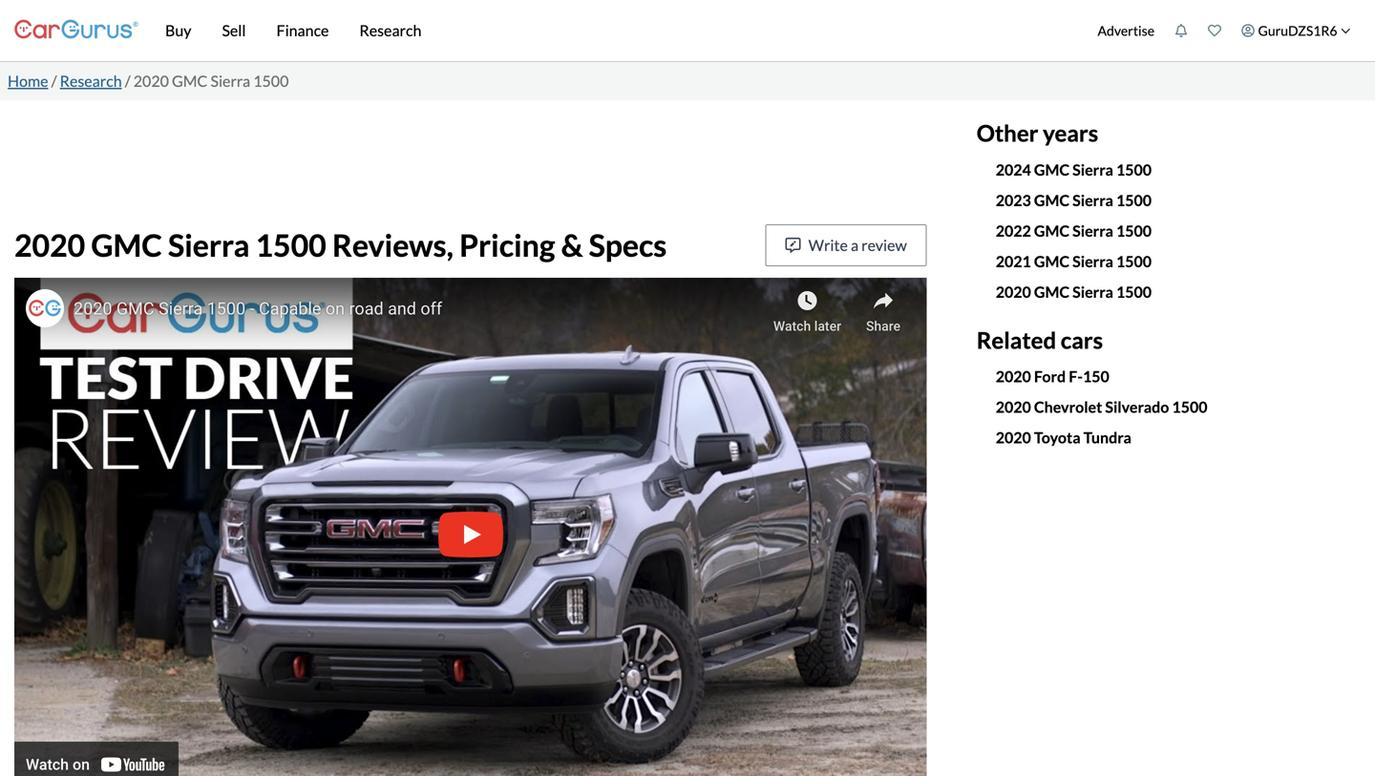 Task type: describe. For each thing, give the bounding box(es) containing it.
2020 toyota tundra
[[996, 429, 1132, 447]]

2021 gmc sierra 1500
[[996, 252, 1152, 271]]

home / research / 2020 gmc sierra 1500
[[8, 72, 289, 90]]

chevrolet
[[1035, 398, 1103, 417]]

sell
[[222, 21, 246, 40]]

f-
[[1069, 367, 1083, 386]]

2024 gmc sierra 1500 link
[[996, 160, 1152, 179]]

2022 gmc sierra 1500
[[996, 221, 1152, 240]]

2020 for 2020 ford f-150
[[996, 367, 1032, 386]]

toyota
[[1035, 429, 1081, 447]]

sierra for 2024 gmc sierra 1500
[[1073, 160, 1114, 179]]

1500 for 2024 gmc sierra 1500
[[1117, 160, 1152, 179]]

2023 gmc sierra 1500 link
[[996, 191, 1152, 209]]

buy button
[[150, 0, 207, 61]]

tundra
[[1084, 429, 1132, 447]]

cargurus logo homepage link image
[[14, 3, 139, 58]]

2021
[[996, 252, 1032, 271]]

menu containing advertise
[[1088, 4, 1361, 57]]

home
[[8, 72, 48, 90]]

research button
[[344, 0, 437, 61]]

2023
[[996, 191, 1032, 209]]

2 / from the left
[[125, 72, 131, 90]]

sell button
[[207, 0, 261, 61]]

gmc for 2023 gmc sierra 1500
[[1035, 191, 1070, 209]]

sierra for 2022 gmc sierra 1500
[[1073, 221, 1114, 240]]

2023 gmc sierra 1500
[[996, 191, 1152, 209]]

gmc for 2021 gmc sierra 1500
[[1035, 252, 1070, 271]]

1500 for 2020 gmc sierra 1500 reviews, pricing & specs
[[256, 227, 326, 263]]

2021 gmc sierra 1500 link
[[996, 252, 1152, 271]]

related
[[977, 327, 1057, 354]]

2020 gmc sierra 1500 link
[[996, 283, 1152, 301]]

1500 for 2022 gmc sierra 1500
[[1117, 221, 1152, 240]]

&
[[561, 227, 583, 263]]

write a review button
[[766, 224, 927, 267]]

2020 for 2020 chevrolet silverado 1500
[[996, 398, 1032, 417]]

2020 chevrolet silverado 1500
[[996, 398, 1208, 417]]

other
[[977, 119, 1039, 147]]

1500 for 2021 gmc sierra 1500
[[1117, 252, 1152, 271]]

reviews,
[[332, 227, 454, 263]]

1500 for 2020 gmc sierra 1500
[[1117, 283, 1152, 301]]

home link
[[8, 72, 48, 90]]

comment alt edit image
[[786, 238, 801, 253]]

finance button
[[261, 0, 344, 61]]

gmc for 2024 gmc sierra 1500
[[1035, 160, 1070, 179]]

cargurus logo homepage link link
[[14, 3, 139, 58]]

advertise
[[1098, 22, 1155, 39]]

gurudzs1r6 button
[[1232, 4, 1361, 57]]

2022 gmc sierra 1500 link
[[996, 221, 1152, 240]]

years
[[1043, 119, 1099, 147]]

2020 chevrolet silverado 1500 link
[[996, 398, 1208, 417]]



Task type: vqa. For each thing, say whether or not it's contained in the screenshot.
right 'DEAL'
no



Task type: locate. For each thing, give the bounding box(es) containing it.
related cars
[[977, 327, 1103, 354]]

2020
[[134, 72, 169, 90], [14, 227, 85, 263], [996, 283, 1032, 301], [996, 367, 1032, 386], [996, 398, 1032, 417], [996, 429, 1032, 447]]

0 horizontal spatial research
[[60, 72, 122, 90]]

sierra for 2021 gmc sierra 1500
[[1073, 252, 1114, 271]]

ford
[[1035, 367, 1066, 386]]

/ right home
[[51, 72, 57, 90]]

research inside popup button
[[360, 21, 422, 40]]

/ right research link
[[125, 72, 131, 90]]

2020 for 2020 gmc sierra 1500 reviews, pricing & specs
[[14, 227, 85, 263]]

0 vertical spatial research
[[360, 21, 422, 40]]

2020 gmc sierra 1500
[[996, 283, 1152, 301]]

silverado
[[1106, 398, 1170, 417]]

1500
[[253, 72, 289, 90], [1117, 160, 1152, 179], [1117, 191, 1152, 209], [1117, 221, 1152, 240], [256, 227, 326, 263], [1117, 252, 1152, 271], [1117, 283, 1152, 301], [1173, 398, 1208, 417]]

2022
[[996, 221, 1032, 240]]

user icon image
[[1242, 24, 1255, 37]]

0 horizontal spatial /
[[51, 72, 57, 90]]

gmc for 2020 gmc sierra 1500 reviews, pricing & specs
[[91, 227, 162, 263]]

2024
[[996, 160, 1032, 179]]

2020 for 2020 gmc sierra 1500
[[996, 283, 1032, 301]]

menu
[[1088, 4, 1361, 57]]

sierra for 2020 gmc sierra 1500
[[1073, 283, 1114, 301]]

gmc
[[172, 72, 208, 90], [1035, 160, 1070, 179], [1035, 191, 1070, 209], [1035, 221, 1070, 240], [91, 227, 162, 263], [1035, 252, 1070, 271], [1035, 283, 1070, 301]]

1 horizontal spatial /
[[125, 72, 131, 90]]

a
[[851, 236, 859, 255]]

1 / from the left
[[51, 72, 57, 90]]

1 horizontal spatial research
[[360, 21, 422, 40]]

sierra for 2023 gmc sierra 1500
[[1073, 191, 1114, 209]]

2020 toyota tundra link
[[996, 429, 1132, 447]]

1500 for 2020 chevrolet silverado 1500
[[1173, 398, 1208, 417]]

1500 for 2023 gmc sierra 1500
[[1117, 191, 1152, 209]]

research
[[360, 21, 422, 40], [60, 72, 122, 90]]

gmc for 2022 gmc sierra 1500
[[1035, 221, 1070, 240]]

2020 for 2020 toyota tundra
[[996, 429, 1032, 447]]

advertise link
[[1088, 4, 1165, 57]]

specs
[[589, 227, 667, 263]]

research link
[[60, 72, 122, 90]]

2024 gmc sierra 1500
[[996, 160, 1152, 179]]

/
[[51, 72, 57, 90], [125, 72, 131, 90]]

menu bar
[[139, 0, 1088, 61]]

other years
[[977, 119, 1099, 147]]

sierra
[[211, 72, 250, 90], [1073, 160, 1114, 179], [1073, 191, 1114, 209], [1073, 221, 1114, 240], [168, 227, 250, 263], [1073, 252, 1114, 271], [1073, 283, 1114, 301]]

saved cars image
[[1209, 24, 1222, 37]]

buy
[[165, 21, 191, 40]]

pricing
[[459, 227, 555, 263]]

write
[[809, 236, 848, 255]]

research right finance
[[360, 21, 422, 40]]

finance
[[277, 21, 329, 40]]

open notifications image
[[1175, 24, 1188, 37]]

cars
[[1061, 327, 1103, 354]]

chevron down image
[[1341, 26, 1351, 36]]

2020 ford f-150 link
[[996, 367, 1110, 386]]

review
[[862, 236, 907, 255]]

research down cargurus logo homepage link link
[[60, 72, 122, 90]]

2020 ford f-150
[[996, 367, 1110, 386]]

gmc for 2020 gmc sierra 1500
[[1035, 283, 1070, 301]]

gurudzs1r6
[[1259, 22, 1338, 39]]

menu bar containing buy
[[139, 0, 1088, 61]]

gurudzs1r6 menu item
[[1232, 4, 1361, 57]]

sierra for 2020 gmc sierra 1500 reviews, pricing & specs
[[168, 227, 250, 263]]

150
[[1083, 367, 1110, 386]]

write a review
[[809, 236, 907, 255]]

2020 gmc sierra 1500 reviews, pricing & specs
[[14, 227, 667, 263]]

1 vertical spatial research
[[60, 72, 122, 90]]



